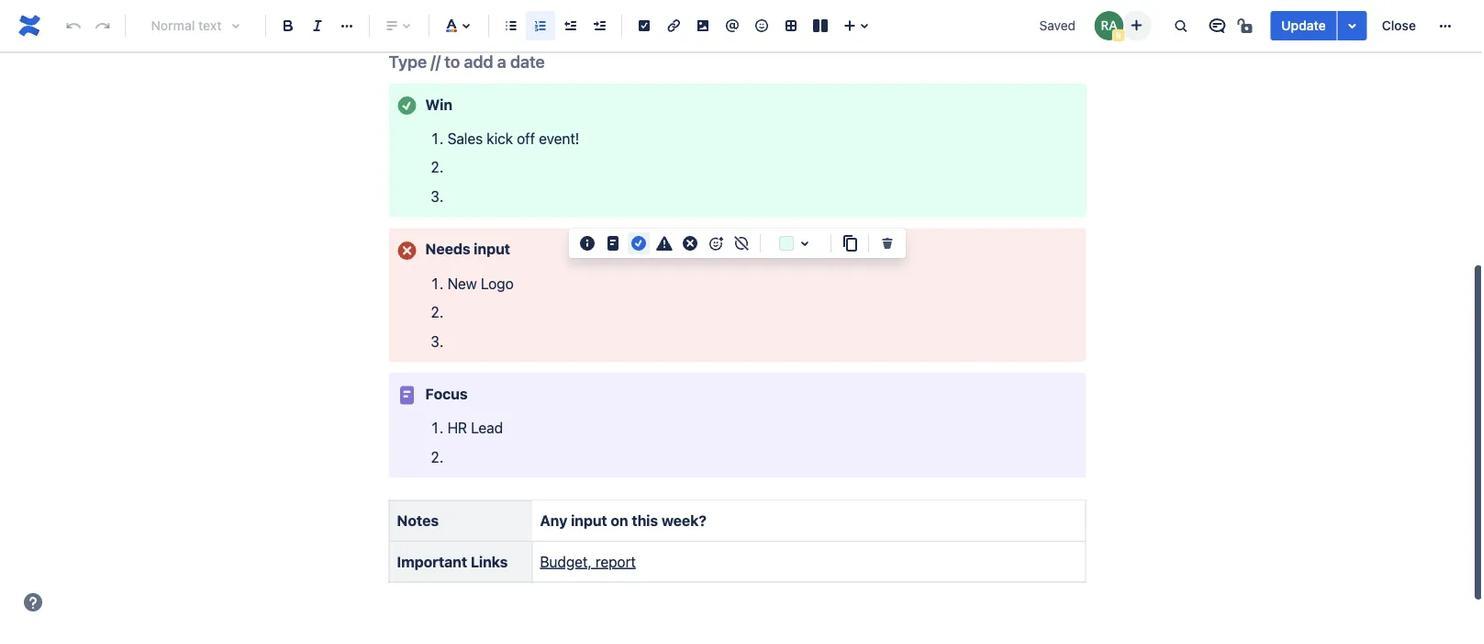 Task type: locate. For each thing, give the bounding box(es) containing it.
italic ⌘i image
[[307, 15, 329, 37]]

more image
[[1435, 15, 1457, 37]]

mention image
[[722, 15, 744, 37]]

input up logo
[[474, 241, 510, 258]]

budget, report
[[540, 553, 636, 571]]

new
[[448, 275, 477, 292]]

background color image
[[794, 233, 816, 255]]

win
[[426, 96, 453, 113]]

kick
[[487, 130, 513, 148]]

important links
[[397, 553, 508, 571]]

1 vertical spatial input
[[571, 512, 608, 530]]

indent tab image
[[589, 15, 611, 37]]

comment icon image
[[1207, 15, 1229, 37]]

update button
[[1271, 11, 1337, 40]]

panel note image
[[396, 385, 418, 407]]

0 horizontal spatial input
[[474, 241, 510, 258]]

budget,
[[540, 553, 592, 571]]

logo
[[481, 275, 514, 292]]

remove emoji image
[[731, 233, 753, 255]]

update
[[1282, 18, 1326, 33]]

no restrictions image
[[1236, 15, 1258, 37]]

editor add emoji image
[[705, 233, 727, 255]]

error image
[[679, 233, 701, 255]]

any input on this week?
[[540, 512, 707, 530]]

link image
[[663, 15, 685, 37]]

find and replace image
[[1170, 15, 1192, 37]]

confluence image
[[15, 11, 44, 40], [15, 11, 44, 40]]

bullet list ⌘⇧8 image
[[500, 15, 522, 37]]

notes
[[397, 512, 439, 530]]

info image
[[577, 233, 599, 255]]

needs input
[[426, 241, 510, 258]]

editable content region
[[359, 0, 1116, 598]]

hr
[[448, 420, 467, 437]]

input left the on at the bottom of page
[[571, 512, 608, 530]]

sales kick off event!
[[448, 130, 580, 148]]

success image
[[628, 233, 650, 255]]

Main content area, start typing to enter text. text field
[[378, 0, 1098, 598]]

outdent ⇧tab image
[[559, 15, 581, 37]]

remove image
[[877, 233, 899, 255]]

add image, video, or file image
[[692, 15, 714, 37]]

links
[[471, 553, 508, 571]]

panel success image
[[396, 95, 418, 117]]

1 horizontal spatial input
[[571, 512, 608, 530]]

input
[[474, 241, 510, 258], [571, 512, 608, 530]]

important
[[397, 553, 467, 571]]

0 vertical spatial input
[[474, 241, 510, 258]]

ruby anderson image
[[1095, 11, 1124, 40]]

copy image
[[839, 233, 861, 255]]

warning image
[[654, 233, 676, 255]]

event!
[[539, 130, 580, 148]]

this
[[632, 512, 658, 530]]

table image
[[780, 15, 802, 37]]

more formatting image
[[336, 15, 358, 37]]

numbered list ⌘⇧7 image
[[530, 15, 552, 37]]

saved
[[1040, 18, 1076, 33]]



Task type: vqa. For each thing, say whether or not it's contained in the screenshot.
THE 'AND' inside the global templates and blueprints link
no



Task type: describe. For each thing, give the bounding box(es) containing it.
layouts image
[[810, 15, 832, 37]]

focus
[[426, 385, 468, 403]]

note image
[[602, 233, 624, 255]]

close button
[[1371, 11, 1428, 40]]

needs
[[426, 241, 471, 258]]

adjust update settings image
[[1342, 15, 1364, 37]]

sales
[[448, 130, 483, 148]]

report
[[596, 553, 636, 571]]

help image
[[22, 591, 44, 613]]

emoji image
[[751, 15, 773, 37]]

hr lead
[[448, 420, 503, 437]]

bold ⌘b image
[[277, 15, 299, 37]]

panel error image
[[396, 240, 418, 262]]

any
[[540, 512, 568, 530]]

new logo
[[448, 275, 514, 292]]

input for needs
[[474, 241, 510, 258]]

redo ⌘⇧z image
[[92, 15, 114, 37]]

invite to edit image
[[1126, 14, 1148, 36]]

close
[[1382, 18, 1417, 33]]

action item image
[[634, 15, 656, 37]]

on
[[611, 512, 629, 530]]

off
[[517, 130, 535, 148]]

week?
[[662, 512, 707, 530]]

lead
[[471, 420, 503, 437]]

undo ⌘z image
[[62, 15, 84, 37]]

input for any
[[571, 512, 608, 530]]



